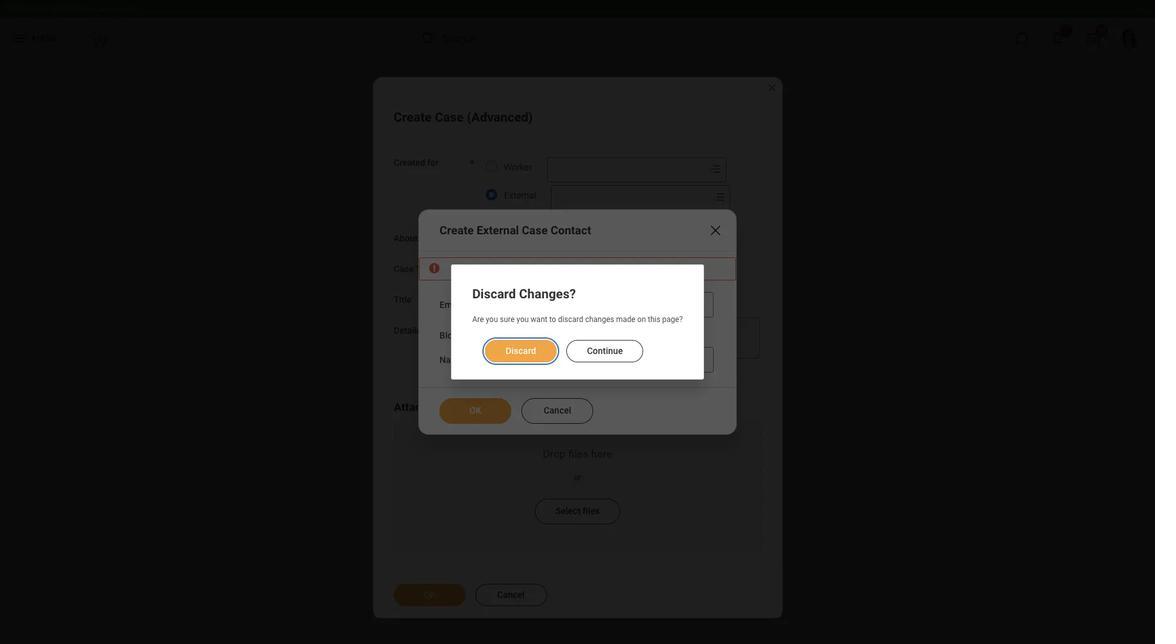 Task type: describe. For each thing, give the bounding box(es) containing it.
discard for discard
[[506, 346, 536, 356]]

select files button
[[535, 499, 620, 525]]

created for
[[394, 158, 439, 168]]

close create case (advanced) image
[[767, 83, 777, 93]]

name
[[440, 355, 464, 366]]

0 horizontal spatial case
[[394, 264, 414, 274]]

create external case contact dialog
[[419, 209, 737, 435]]

Title text field
[[479, 287, 658, 313]]

type
[[416, 264, 435, 274]]

region inside "discard changes?" dialog
[[472, 330, 683, 364]]

errors and alerts found
[[453, 264, 541, 274]]

1 vertical spatial email
[[499, 330, 522, 341]]

(advanced)
[[467, 110, 533, 125]]

external for case
[[477, 223, 519, 237]]

1 you from the left
[[486, 315, 498, 324]]

discard
[[558, 315, 583, 324]]

files
[[583, 506, 600, 517]]

block external email
[[440, 330, 522, 341]]

discard changes? dialog
[[451, 265, 704, 380]]

prompts image for case type
[[639, 261, 655, 276]]

prompts image
[[708, 161, 723, 177]]

close environment banner image
[[1141, 4, 1149, 12]]

0 vertical spatial email
[[440, 300, 462, 310]]

are
[[472, 315, 484, 324]]

block
[[440, 330, 462, 341]]

detailed message
[[394, 326, 466, 336]]

detailed
[[394, 326, 427, 336]]

1 horizontal spatial case
[[435, 110, 464, 125]]

inbox large image
[[1088, 32, 1100, 45]]

create case (advanced) dialog
[[373, 77, 783, 619]]

or
[[574, 474, 581, 483]]

implementation
[[5, 4, 59, 13]]

search image
[[420, 31, 436, 46]]

external inside create case (advanced) dialog
[[504, 190, 536, 201]]

case inside dialog
[[522, 223, 548, 237]]

adeptai_dpt1
[[95, 4, 140, 13]]



Task type: vqa. For each thing, say whether or not it's contained in the screenshot.
The Tag IMAGE
no



Task type: locate. For each thing, give the bounding box(es) containing it.
0 vertical spatial search field
[[548, 158, 705, 181]]

discard down check small icon
[[506, 346, 536, 356]]

about
[[394, 233, 418, 244]]

case left contact
[[522, 223, 548, 237]]

discard down the errors and alerts found
[[472, 286, 516, 302]]

are you sure you want to discard changes made on this page?
[[472, 315, 683, 324]]

prompts image for external
[[712, 190, 727, 205]]

implementation preview -   adeptai_dpt1
[[5, 4, 140, 13]]

found
[[518, 264, 541, 274]]

external down worker
[[504, 190, 536, 201]]

email up the message
[[440, 300, 462, 310]]

discard
[[472, 286, 516, 302], [506, 346, 536, 356]]

1 horizontal spatial prompts image
[[712, 190, 727, 205]]

sure
[[500, 315, 515, 324]]

1 vertical spatial case
[[522, 223, 548, 237]]

case type
[[394, 264, 435, 274]]

create external case contact
[[440, 223, 591, 237]]

select files
[[556, 506, 600, 517]]

you right sure
[[517, 315, 529, 324]]

external
[[504, 190, 536, 201], [477, 223, 519, 237], [464, 330, 497, 341]]

case
[[435, 110, 464, 125], [522, 223, 548, 237], [394, 264, 414, 274]]

attachments
[[394, 401, 460, 414]]

check small image
[[532, 327, 548, 343]]

created
[[394, 158, 425, 168]]

0 horizontal spatial email
[[440, 300, 462, 310]]

1 vertical spatial create
[[440, 223, 474, 237]]

create up the created
[[394, 110, 432, 125]]

1 horizontal spatial email
[[499, 330, 522, 341]]

0 vertical spatial discard
[[472, 286, 516, 302]]

email
[[440, 300, 462, 310], [499, 330, 522, 341]]

external down are
[[464, 330, 497, 341]]

notifications large image
[[1052, 32, 1064, 45]]

discard inside button
[[506, 346, 536, 356]]

main content
[[0, 59, 1155, 120]]

2 horizontal spatial case
[[522, 223, 548, 237]]

search field for external
[[552, 186, 709, 210]]

case up for
[[435, 110, 464, 125]]

0 horizontal spatial prompts image
[[639, 261, 655, 276]]

0 vertical spatial prompts image
[[712, 190, 727, 205]]

prompts image up email 'text field'
[[639, 261, 655, 276]]

discard changes?
[[472, 286, 576, 302]]

Name text field
[[534, 348, 714, 373]]

1 vertical spatial discard
[[506, 346, 536, 356]]

alerts
[[494, 264, 516, 274]]

to
[[549, 315, 556, 324]]

region containing discard
[[472, 330, 683, 364]]

Search field
[[548, 158, 705, 181], [552, 186, 709, 210]]

message
[[429, 326, 466, 336]]

this
[[648, 315, 661, 324]]

Detailed Message text field
[[479, 318, 760, 359]]

2 vertical spatial case
[[394, 264, 414, 274]]

errors
[[453, 264, 476, 274]]

prompts image down prompts image
[[712, 190, 727, 205]]

0 horizontal spatial create
[[394, 110, 432, 125]]

you right are
[[486, 315, 498, 324]]

page?
[[663, 315, 683, 324]]

x image
[[708, 223, 723, 238]]

external up the errors and alerts found
[[477, 223, 519, 237]]

and
[[478, 264, 491, 274]]

discard button
[[485, 340, 557, 363]]

continue
[[587, 346, 623, 356]]

1 vertical spatial prompts image
[[639, 261, 655, 276]]

1 vertical spatial search field
[[552, 186, 709, 210]]

want
[[531, 315, 548, 324]]

create up errors
[[440, 223, 474, 237]]

About field
[[479, 227, 637, 250]]

changes
[[585, 315, 614, 324]]

title
[[394, 295, 412, 305]]

external for email
[[464, 330, 497, 341]]

changes?
[[519, 286, 576, 302]]

contact
[[551, 223, 591, 237]]

for
[[427, 158, 439, 168]]

prompts image
[[712, 190, 727, 205], [639, 261, 655, 276]]

create inside dialog
[[394, 110, 432, 125]]

create case (advanced)
[[394, 110, 533, 125]]

create
[[394, 110, 432, 125], [440, 223, 474, 237]]

search field for worker
[[548, 158, 705, 181]]

select
[[556, 506, 581, 517]]

region
[[472, 330, 683, 364]]

create inside dialog
[[440, 223, 474, 237]]

Case Type field
[[479, 258, 637, 281]]

create for create external case contact
[[440, 223, 474, 237]]

case left type at the top of the page
[[394, 264, 414, 274]]

1 vertical spatial external
[[477, 223, 519, 237]]

implementation preview -   adeptai_dpt1 banner
[[0, 0, 1155, 59]]

profile logan mcneil element
[[1112, 24, 1148, 53]]

Email text field
[[534, 292, 714, 318]]

2 vertical spatial external
[[464, 330, 497, 341]]

1 horizontal spatial you
[[517, 315, 529, 324]]

1 horizontal spatial create
[[440, 223, 474, 237]]

worker
[[504, 162, 532, 172]]

0 vertical spatial create
[[394, 110, 432, 125]]

0 vertical spatial case
[[435, 110, 464, 125]]

2 you from the left
[[517, 315, 529, 324]]

0 horizontal spatial you
[[486, 315, 498, 324]]

made
[[616, 315, 636, 324]]

continue button
[[567, 340, 644, 363]]

exclamation image
[[429, 264, 439, 273]]

attachments region
[[394, 400, 762, 551]]

you
[[486, 315, 498, 324], [517, 315, 529, 324]]

0 vertical spatial external
[[504, 190, 536, 201]]

create for create case (advanced)
[[394, 110, 432, 125]]

preview
[[61, 4, 89, 13]]

-
[[90, 4, 93, 13]]

discard for discard changes?
[[472, 286, 516, 302]]

email down sure
[[499, 330, 522, 341]]

on
[[638, 315, 646, 324]]



